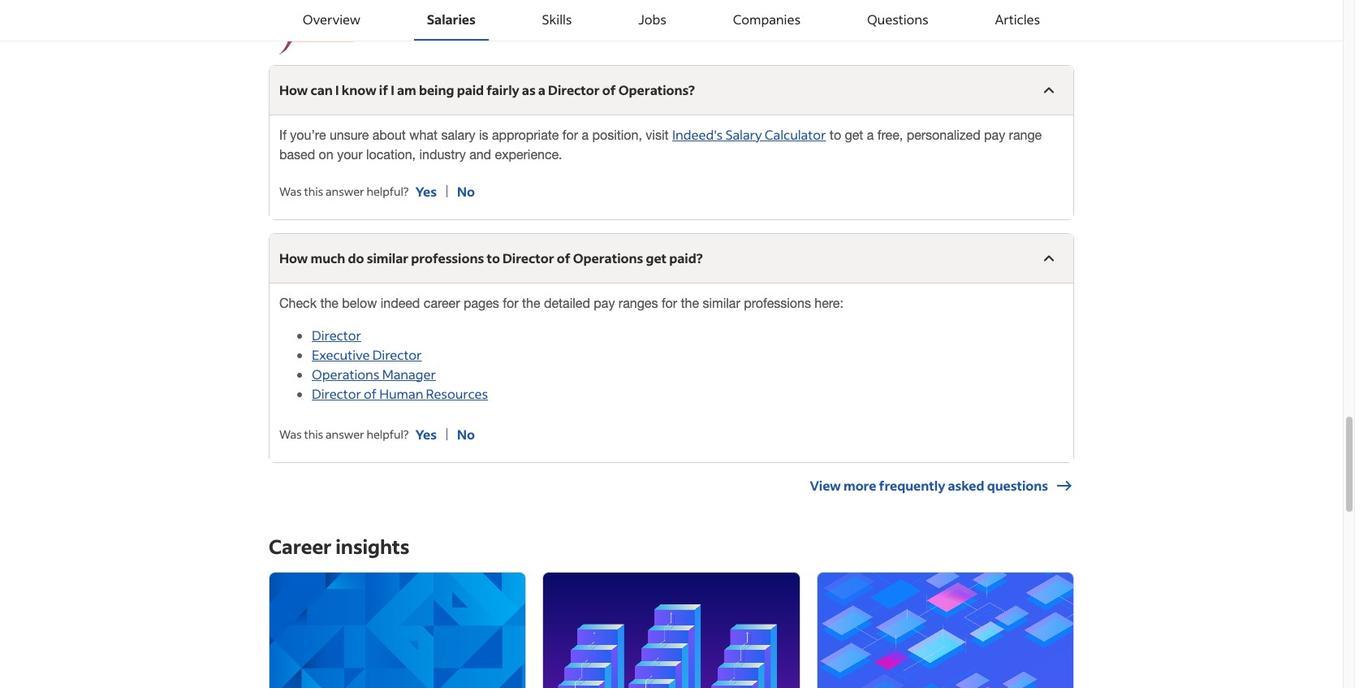 Task type: locate. For each thing, give the bounding box(es) containing it.
director of human resources link
[[312, 385, 488, 402]]

and
[[470, 147, 492, 161]]

skills link
[[529, 0, 585, 41]]

the left detailed
[[522, 295, 541, 310]]

0 vertical spatial about
[[551, 4, 607, 29]]

show answer. image
[[1040, 80, 1059, 100], [1040, 248, 1059, 268]]

0 horizontal spatial pay
[[594, 295, 615, 310]]

2 answer from the top
[[326, 426, 364, 442]]

on
[[319, 147, 334, 161]]

answer down 'operations manager' link
[[326, 426, 364, 442]]

about left 'salaries' at top
[[551, 4, 607, 29]]

1 was from the top
[[279, 184, 302, 199]]

answer down your
[[326, 184, 364, 199]]

1 vertical spatial helpful?
[[367, 426, 409, 442]]

2 helpful? from the top
[[367, 426, 409, 442]]

visit
[[646, 127, 669, 142]]

0 vertical spatial was this answer helpful?
[[279, 184, 409, 199]]

0 horizontal spatial about
[[373, 127, 406, 142]]

for
[[685, 4, 714, 29], [563, 127, 578, 142], [503, 295, 519, 310], [662, 295, 678, 310]]

1 horizontal spatial get
[[845, 127, 864, 142]]

2 i from the left
[[391, 81, 395, 98]]

no
[[457, 182, 475, 199], [457, 425, 475, 442]]

questions right asked
[[988, 476, 1049, 494]]

0 vertical spatial this
[[304, 184, 324, 199]]

no button for director
[[457, 416, 475, 452]]

1 horizontal spatial i
[[391, 81, 395, 98]]

was this answer helpful? for i
[[279, 184, 409, 199]]

companies
[[733, 11, 801, 28]]

was this answer helpful? down your
[[279, 184, 409, 199]]

similar
[[367, 249, 409, 266], [703, 295, 741, 310]]

1 vertical spatial this
[[304, 426, 324, 442]]

operations for how much do similar professions to director of operations get paid?
[[573, 249, 644, 266]]

insights
[[336, 533, 410, 559]]

below
[[342, 295, 377, 310]]

1 vertical spatial no button
[[457, 416, 475, 452]]

1 vertical spatial similar
[[703, 295, 741, 310]]

skills
[[542, 11, 572, 28]]

1 horizontal spatial about
[[551, 4, 607, 29]]

operations for common questions about salaries for a director of operations
[[838, 4, 944, 29]]

calculator
[[765, 126, 827, 143]]

no down and
[[457, 182, 475, 199]]

a right as
[[538, 81, 546, 98]]

0 vertical spatial questions
[[456, 4, 547, 29]]

2 no from the top
[[457, 425, 475, 442]]

0 horizontal spatial get
[[646, 249, 667, 266]]

for right appropriate
[[563, 127, 578, 142]]

1 vertical spatial no
[[457, 425, 475, 442]]

0 vertical spatial how
[[279, 81, 308, 98]]

to up pages
[[487, 249, 500, 266]]

0 horizontal spatial the
[[320, 295, 339, 310]]

1 vertical spatial show answer. image
[[1040, 248, 1059, 268]]

1 horizontal spatial the
[[522, 295, 541, 310]]

0 vertical spatial similar
[[367, 249, 409, 266]]

this for much
[[304, 426, 324, 442]]

yes button down industry
[[415, 173, 437, 209]]

was this answer helpful? down 'operations manager' link
[[279, 426, 409, 442]]

1 horizontal spatial to
[[830, 127, 842, 142]]

helpful? for if
[[367, 184, 409, 199]]

was
[[279, 184, 302, 199], [279, 426, 302, 442]]

0 horizontal spatial operations
[[312, 365, 380, 382]]

1 this from the top
[[304, 184, 324, 199]]

no button down and
[[457, 173, 475, 209]]

1 show answer. image from the top
[[1040, 80, 1059, 100]]

how for how much do similar professions to director of operations get paid?
[[279, 249, 308, 266]]

helpful? down director of human resources "link" at the bottom left of the page
[[367, 426, 409, 442]]

director executive director operations manager director of human resources
[[312, 326, 488, 402]]

professions up career
[[411, 249, 484, 266]]

0 vertical spatial operations
[[838, 4, 944, 29]]

i right can
[[336, 81, 339, 98]]

2 vertical spatial operations
[[312, 365, 380, 382]]

if
[[379, 81, 388, 98]]

0 vertical spatial helpful?
[[367, 184, 409, 199]]

questions
[[868, 11, 929, 28]]

2 yes button from the top
[[415, 416, 437, 452]]

no button down resources on the left of page
[[457, 416, 475, 452]]

career
[[269, 533, 332, 559]]

yes button down human
[[415, 416, 437, 452]]

1 helpful? from the top
[[367, 184, 409, 199]]

helpful? for professions
[[367, 426, 409, 442]]

1 no from the top
[[457, 182, 475, 199]]

to
[[830, 127, 842, 142], [487, 249, 500, 266]]

a left the position,
[[582, 127, 589, 142]]

about
[[551, 4, 607, 29], [373, 127, 406, 142]]

industry
[[420, 147, 466, 161]]

professions left here:
[[744, 295, 811, 310]]

jobs
[[639, 11, 667, 28]]

this for can
[[304, 184, 324, 199]]

0 vertical spatial to
[[830, 127, 842, 142]]

1 horizontal spatial pay
[[985, 127, 1006, 142]]

questions up fairly
[[456, 4, 547, 29]]

operations manager link
[[312, 365, 436, 382]]

1 the from the left
[[320, 295, 339, 310]]

answer
[[326, 184, 364, 199], [326, 426, 364, 442]]

0 vertical spatial no button
[[457, 173, 475, 209]]

your
[[337, 147, 363, 161]]

about up the location,
[[373, 127, 406, 142]]

0 vertical spatial get
[[845, 127, 864, 142]]

1 vertical spatial get
[[646, 249, 667, 266]]

0 vertical spatial show answer. image
[[1040, 80, 1059, 100]]

how
[[279, 81, 308, 98], [279, 249, 308, 266]]

2 was from the top
[[279, 426, 302, 442]]

no for am
[[457, 182, 475, 199]]

guide to succession planning and your career image
[[270, 572, 526, 688]]

1 no button from the top
[[457, 173, 475, 209]]

pay
[[985, 127, 1006, 142], [594, 295, 615, 310]]

2 the from the left
[[522, 295, 541, 310]]

this
[[304, 184, 324, 199], [304, 426, 324, 442]]

0 vertical spatial no
[[457, 182, 475, 199]]

1 horizontal spatial operations
[[573, 249, 644, 266]]

get
[[845, 127, 864, 142], [646, 249, 667, 266]]

how left can
[[279, 81, 308, 98]]

here:
[[815, 295, 844, 310]]

pay left the ranges
[[594, 295, 615, 310]]

0 vertical spatial answer
[[326, 184, 364, 199]]

know
[[342, 81, 377, 98]]

1 vertical spatial about
[[373, 127, 406, 142]]

was this answer helpful? for do
[[279, 426, 409, 442]]

asked
[[948, 476, 985, 494]]

is
[[479, 127, 489, 142]]

0 vertical spatial was
[[279, 184, 302, 199]]

get left "paid?"
[[646, 249, 667, 266]]

2 no button from the top
[[457, 416, 475, 452]]

1 vertical spatial operations
[[573, 249, 644, 266]]

2 how from the top
[[279, 249, 308, 266]]

pay left range
[[985, 127, 1006, 142]]

a inside the if you're unsure about what salary is appropriate for a position, visit indeed's salary calculator
[[582, 127, 589, 142]]

1 vertical spatial professions
[[744, 295, 811, 310]]

1 answer from the top
[[326, 184, 364, 199]]

was this answer helpful?
[[279, 184, 409, 199], [279, 426, 409, 442]]

0 vertical spatial professions
[[411, 249, 484, 266]]

0 horizontal spatial i
[[336, 81, 339, 98]]

3 the from the left
[[681, 295, 700, 310]]

2 horizontal spatial operations
[[838, 4, 944, 29]]

operations inside director executive director operations manager director of human resources
[[312, 365, 380, 382]]

if you're unsure about what salary is appropriate for a position, visit indeed's salary calculator
[[279, 126, 827, 143]]

2 was this answer helpful? from the top
[[279, 426, 409, 442]]

helpful? down the location,
[[367, 184, 409, 199]]

fairly
[[487, 81, 520, 98]]

articles
[[996, 11, 1041, 28]]

2 yes from the top
[[415, 425, 437, 442]]

a
[[718, 4, 729, 29], [538, 81, 546, 98], [582, 127, 589, 142], [867, 127, 874, 142]]

of
[[814, 4, 835, 29], [603, 81, 616, 98], [557, 249, 571, 266], [364, 385, 377, 402]]

of down 'operations manager' link
[[364, 385, 377, 402]]

1 vertical spatial yes
[[415, 425, 437, 442]]

yes
[[415, 182, 437, 199], [415, 425, 437, 442]]

director
[[733, 4, 810, 29], [548, 81, 600, 98], [503, 249, 555, 266], [312, 326, 361, 343], [373, 346, 422, 363], [312, 385, 361, 402]]

check the below indeed career pages for the detailed pay ranges for the similar professions here:
[[279, 295, 844, 310]]

1 how from the top
[[279, 81, 308, 98]]

1 vertical spatial was
[[279, 426, 302, 442]]

questions
[[456, 4, 547, 29], [988, 476, 1049, 494]]

1 horizontal spatial questions
[[988, 476, 1049, 494]]

2 show answer. image from the top
[[1040, 248, 1059, 268]]

how for how can i know if i am being paid fairly as a director of operations?
[[279, 81, 308, 98]]

get left free,
[[845, 127, 864, 142]]

the down "paid?"
[[681, 295, 700, 310]]

1 vertical spatial answer
[[326, 426, 364, 442]]

about inside the if you're unsure about what salary is appropriate for a position, visit indeed's salary calculator
[[373, 127, 406, 142]]

executive
[[312, 346, 370, 363]]

i right 'if'
[[391, 81, 395, 98]]

yes button
[[415, 173, 437, 209], [415, 416, 437, 452]]

manager
[[382, 365, 436, 382]]

no down resources on the left of page
[[457, 425, 475, 442]]

1 horizontal spatial professions
[[744, 295, 811, 310]]

0 vertical spatial yes
[[415, 182, 437, 199]]

for right the ranges
[[662, 295, 678, 310]]

no button
[[457, 173, 475, 209], [457, 416, 475, 452]]

i
[[336, 81, 339, 98], [391, 81, 395, 98]]

overview link
[[290, 0, 374, 41]]

1 yes button from the top
[[415, 173, 437, 209]]

yes down human
[[415, 425, 437, 442]]

to right calculator
[[830, 127, 842, 142]]

1 vertical spatial to
[[487, 249, 500, 266]]

how much do similar professions to director of operations get paid?
[[279, 249, 703, 266]]

the
[[320, 295, 339, 310], [522, 295, 541, 310], [681, 295, 700, 310]]

1 was this answer helpful? from the top
[[279, 184, 409, 199]]

to get a free, personalized pay range based on your location, industry and experience.
[[279, 127, 1042, 161]]

1 vertical spatial how
[[279, 249, 308, 266]]

2 this from the top
[[304, 426, 324, 442]]

helpful?
[[367, 184, 409, 199], [367, 426, 409, 442]]

the left below on the left top
[[320, 295, 339, 310]]

for right pages
[[503, 295, 519, 310]]

operations?
[[619, 81, 695, 98]]

resources
[[426, 385, 488, 402]]

1 yes from the top
[[415, 182, 437, 199]]

1 vertical spatial yes button
[[415, 416, 437, 452]]

can
[[311, 81, 333, 98]]

0 vertical spatial yes button
[[415, 173, 437, 209]]

0 vertical spatial pay
[[985, 127, 1006, 142]]

companies link
[[720, 0, 814, 41]]

view more frequently asked questions
[[810, 476, 1049, 494]]

a left free,
[[867, 127, 874, 142]]

2 horizontal spatial the
[[681, 295, 700, 310]]

how left much
[[279, 249, 308, 266]]

1 vertical spatial was this answer helpful?
[[279, 426, 409, 442]]

yes down industry
[[415, 182, 437, 199]]

professions
[[411, 249, 484, 266], [744, 295, 811, 310]]



Task type: describe. For each thing, give the bounding box(es) containing it.
view
[[810, 476, 841, 494]]

1 vertical spatial questions
[[988, 476, 1049, 494]]

1 horizontal spatial similar
[[703, 295, 741, 310]]

no button for am
[[457, 173, 475, 209]]

unsure
[[330, 127, 369, 142]]

human
[[379, 385, 424, 402]]

location,
[[366, 147, 416, 161]]

indeed's
[[673, 126, 723, 143]]

indeed's salary calculator link
[[673, 126, 827, 143]]

0 horizontal spatial to
[[487, 249, 500, 266]]

detailed
[[544, 295, 590, 310]]

appropriate
[[492, 127, 559, 142]]

0 horizontal spatial questions
[[456, 4, 547, 29]]

salary
[[726, 126, 763, 143]]

am
[[397, 81, 417, 98]]

0 horizontal spatial professions
[[411, 249, 484, 266]]

jobs link
[[626, 0, 680, 41]]

how can i know if i am being paid fairly as a director of operations?
[[279, 81, 695, 98]]

of up the position,
[[603, 81, 616, 98]]

yes button for professions
[[415, 416, 437, 452]]

ranges
[[619, 295, 658, 310]]

paid
[[457, 81, 484, 98]]

range
[[1009, 127, 1042, 142]]

was for how can i know if i am being paid fairly as a director of operations?
[[279, 184, 302, 199]]

0 horizontal spatial similar
[[367, 249, 409, 266]]

overview
[[303, 11, 361, 28]]

guide to okrs image
[[818, 572, 1074, 688]]

1 i from the left
[[336, 81, 339, 98]]

yes button for if
[[415, 173, 437, 209]]

1 vertical spatial pay
[[594, 295, 615, 310]]

more
[[844, 476, 877, 494]]

salaries
[[610, 4, 682, 29]]

no for director
[[457, 425, 475, 442]]

view more frequently asked questions link
[[269, 476, 1075, 495]]

director link
[[312, 326, 361, 343]]

for right jobs
[[685, 4, 714, 29]]

position,
[[593, 127, 642, 142]]

career insights
[[269, 533, 410, 559]]

indeed
[[381, 295, 420, 310]]

was for how much do similar professions to director of operations get paid?
[[279, 426, 302, 442]]

yes for if
[[415, 182, 437, 199]]

as
[[522, 81, 536, 98]]

articles link
[[983, 0, 1054, 41]]

personalized
[[907, 127, 981, 142]]

check
[[279, 295, 317, 310]]

get inside the to get a free, personalized pay range based on your location, industry and experience.
[[845, 127, 864, 142]]

for inside the if you're unsure about what salary is appropriate for a position, visit indeed's salary calculator
[[563, 127, 578, 142]]

career
[[424, 295, 460, 310]]

show answer. image for how can i know if i am being paid fairly as a director of operations?
[[1040, 80, 1059, 100]]

a left companies at the right of page
[[718, 4, 729, 29]]

to inside the to get a free, personalized pay range based on your location, industry and experience.
[[830, 127, 842, 142]]

being
[[419, 81, 454, 98]]

a inside the to get a free, personalized pay range based on your location, industry and experience.
[[867, 127, 874, 142]]

what
[[410, 127, 438, 142]]

pay inside the to get a free, personalized pay range based on your location, industry and experience.
[[985, 127, 1006, 142]]

common questions about salaries for a director of operations
[[366, 4, 944, 29]]

questions link
[[855, 0, 942, 41]]

of up check the below indeed career pages for the detailed pay ranges for the similar professions here:
[[557, 249, 571, 266]]

frequently
[[879, 476, 946, 494]]

salaries link
[[414, 0, 489, 41]]

salary
[[441, 127, 476, 142]]

yes for professions
[[415, 425, 437, 442]]

do
[[348, 249, 364, 266]]

answer for i
[[326, 184, 364, 199]]

executive director link
[[312, 346, 422, 363]]

experience.
[[495, 147, 563, 161]]

answer for do
[[326, 426, 364, 442]]

of right companies at the right of page
[[814, 4, 835, 29]]

if
[[279, 127, 287, 142]]

paid?
[[670, 249, 703, 266]]

of inside director executive director operations manager director of human resources
[[364, 385, 377, 402]]

much
[[311, 249, 346, 266]]

using performance management in the workplace image
[[544, 572, 800, 688]]

common
[[366, 4, 452, 29]]

free,
[[878, 127, 904, 142]]

salaries
[[427, 11, 476, 28]]

based
[[279, 147, 315, 161]]

pages
[[464, 295, 499, 310]]

show answer. image for how much do similar professions to director of operations get paid?
[[1040, 248, 1059, 268]]

you're
[[290, 127, 326, 142]]



Task type: vqa. For each thing, say whether or not it's contained in the screenshot.
Was
yes



